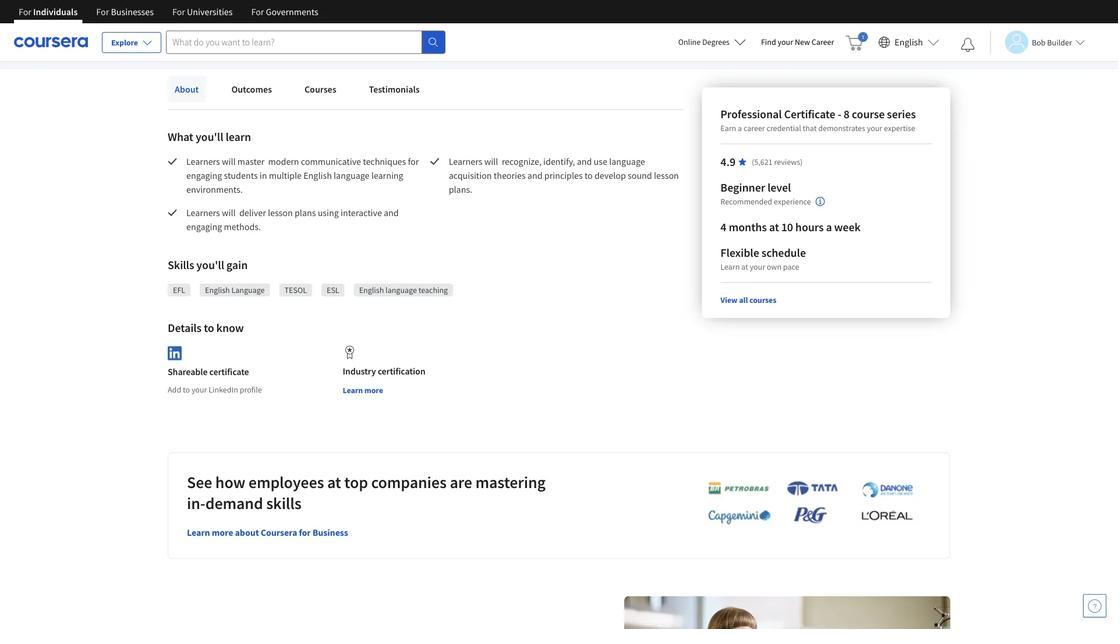 Task type: locate. For each thing, give the bounding box(es) containing it.
2 vertical spatial more
[[212, 527, 233, 539]]

0 horizontal spatial a
[[738, 123, 742, 133]]

at left top
[[327, 472, 341, 493]]

will up 'students'
[[222, 156, 236, 167]]

and right the interactive
[[384, 207, 399, 218]]

english down communicative
[[304, 170, 332, 181]]

None search field
[[166, 31, 446, 54]]

for businesses
[[96, 6, 154, 17]]

are
[[450, 472, 472, 493]]

0 vertical spatial at
[[769, 220, 779, 234]]

learners down "environments."
[[186, 207, 220, 218]]

english inside button
[[895, 36, 923, 48]]

at
[[769, 220, 779, 234], [742, 262, 748, 272], [327, 472, 341, 493]]

for up included
[[172, 6, 185, 17]]

learning
[[371, 170, 403, 181]]

lesson right sound
[[654, 170, 679, 181]]

0 vertical spatial you'll
[[196, 130, 223, 144]]

0 vertical spatial language
[[609, 156, 645, 167]]

more down industry certification
[[364, 385, 383, 396]]

explore button
[[102, 32, 161, 53]]

2 vertical spatial language
[[386, 285, 417, 295]]

learn more about coursera for business link
[[187, 527, 348, 539]]

english language
[[205, 285, 265, 295]]

information about difficulty level pre-requisites. image
[[816, 197, 825, 206]]

english right shopping cart: 1 item 'image'
[[895, 36, 923, 48]]

individuals
[[33, 6, 78, 17]]

0 horizontal spatial lesson
[[268, 207, 293, 218]]

beginner level
[[721, 180, 791, 195]]

to left know
[[204, 321, 214, 335]]

included with
[[168, 29, 223, 40]]

will for engaging
[[222, 207, 236, 218]]

will inside learners will master  modern communicative techniques for engaging students in multiple english language learning environments.
[[222, 156, 236, 167]]

hours
[[796, 220, 824, 234]]

• learn more
[[299, 28, 351, 40]]

will for students
[[222, 156, 236, 167]]

to for know
[[204, 321, 214, 335]]

learners inside learners will master  modern communicative techniques for engaging students in multiple english language learning environments.
[[186, 156, 220, 167]]

learners inside learners will  deliver lesson plans using interactive and engaging methods.
[[186, 207, 220, 218]]

reviews)
[[774, 157, 803, 167]]

2 vertical spatial to
[[183, 384, 190, 395]]

plans
[[295, 207, 316, 218]]

theories
[[494, 170, 526, 181]]

1 vertical spatial more
[[364, 385, 383, 396]]

engaging inside learners will master  modern communicative techniques for engaging students in multiple english language learning environments.
[[186, 170, 222, 181]]

how
[[215, 472, 245, 493]]

1 horizontal spatial for
[[408, 156, 419, 167]]

career
[[744, 123, 765, 133]]

english down skills you'll gain
[[205, 285, 230, 295]]

1 vertical spatial language
[[334, 170, 370, 181]]

2 horizontal spatial and
[[577, 156, 592, 167]]

for left individuals
[[19, 6, 31, 17]]

identify,
[[544, 156, 575, 167]]

english for english
[[895, 36, 923, 48]]

at left 10
[[769, 220, 779, 234]]

0 vertical spatial a
[[738, 123, 742, 133]]

1 engaging from the top
[[186, 170, 222, 181]]

professional
[[721, 107, 782, 121]]

and left use at the right of the page
[[577, 156, 592, 167]]

find
[[761, 37, 776, 47]]

course
[[852, 107, 885, 121]]

know
[[216, 321, 244, 335]]

more right • at the top left
[[331, 29, 351, 40]]

coursera plus image
[[223, 31, 294, 38]]

1 vertical spatial engaging
[[186, 221, 222, 232]]

coursera image
[[14, 33, 88, 51]]

flexible schedule learn at your own pace
[[721, 246, 806, 272]]

certificate
[[209, 366, 249, 378]]

at inside see how employees at top companies are mastering in-demand skills
[[327, 472, 341, 493]]

0 horizontal spatial for
[[299, 527, 311, 539]]

view
[[721, 295, 738, 305]]

language
[[609, 156, 645, 167], [334, 170, 370, 181], [386, 285, 417, 295]]

about
[[175, 83, 199, 95]]

0 vertical spatial for
[[408, 156, 419, 167]]

1 horizontal spatial to
[[204, 321, 214, 335]]

courses
[[305, 83, 336, 95]]

communicative
[[301, 156, 361, 167]]

learners will  deliver lesson plans using interactive and engaging methods.
[[186, 207, 401, 232]]

your down course
[[867, 123, 883, 133]]

will for theories
[[484, 156, 498, 167]]

learn more
[[343, 385, 383, 396]]

esl
[[327, 285, 339, 295]]

learners down what you'll learn
[[186, 156, 220, 167]]

professional certificate - 8 course series earn a career credential that demonstrates your expertise
[[721, 107, 916, 133]]

for up coursera plus image
[[251, 6, 264, 17]]

for for universities
[[172, 6, 185, 17]]

1 horizontal spatial more
[[331, 29, 351, 40]]

series
[[887, 107, 916, 121]]

What do you want to learn? text field
[[166, 31, 422, 54]]

engaging
[[186, 170, 222, 181], [186, 221, 222, 232]]

0 vertical spatial engaging
[[186, 170, 222, 181]]

0 vertical spatial and
[[577, 156, 592, 167]]

1 horizontal spatial lesson
[[654, 170, 679, 181]]

0 vertical spatial more
[[331, 29, 351, 40]]

learn down industry
[[343, 385, 363, 396]]

you'll left the 'gain'
[[196, 258, 224, 272]]

will up methods. in the top of the page
[[222, 207, 236, 218]]

lesson left plans
[[268, 207, 293, 218]]

demand
[[205, 493, 263, 513]]

to left the develop
[[585, 170, 593, 181]]

skills
[[168, 258, 194, 272]]

language
[[232, 285, 265, 295]]

flexible
[[721, 246, 759, 260]]

will
[[222, 156, 236, 167], [484, 156, 498, 167], [222, 207, 236, 218]]

2 horizontal spatial at
[[769, 220, 779, 234]]

outcomes link
[[224, 76, 279, 102]]

2 horizontal spatial language
[[609, 156, 645, 167]]

learners will  recognize, identify, and use language acquisition theories and principles to develop sound lesson plans.
[[449, 156, 681, 195]]

1 for from the left
[[19, 6, 31, 17]]

more inside • learn more
[[331, 29, 351, 40]]

1 vertical spatial a
[[826, 220, 832, 234]]

0 vertical spatial to
[[585, 170, 593, 181]]

degrees
[[702, 37, 730, 47]]

1 vertical spatial to
[[204, 321, 214, 335]]

1 vertical spatial you'll
[[196, 258, 224, 272]]

new
[[795, 37, 810, 47]]

multiple
[[269, 170, 302, 181]]

1 vertical spatial at
[[742, 262, 748, 272]]

4 for from the left
[[251, 6, 264, 17]]

modern
[[268, 156, 299, 167]]

1 vertical spatial lesson
[[268, 207, 293, 218]]

language up sound
[[609, 156, 645, 167]]

details
[[168, 321, 202, 335]]

show notifications image
[[961, 38, 975, 52]]

learners inside learners will  recognize, identify, and use language acquisition theories and principles to develop sound lesson plans.
[[449, 156, 483, 167]]

2 vertical spatial at
[[327, 472, 341, 493]]

0 horizontal spatial at
[[327, 472, 341, 493]]

2 horizontal spatial more
[[364, 385, 383, 396]]

add
[[168, 384, 181, 395]]

your right find
[[778, 37, 793, 47]]

at down flexible
[[742, 262, 748, 272]]

find your new career link
[[755, 35, 840, 50]]

1 vertical spatial for
[[299, 527, 311, 539]]

shopping cart: 1 item image
[[846, 32, 868, 51]]

testimonials link
[[362, 76, 427, 102]]

to
[[585, 170, 593, 181], [204, 321, 214, 335], [183, 384, 190, 395]]

2 horizontal spatial to
[[585, 170, 593, 181]]

courses link
[[298, 76, 343, 102]]

1 horizontal spatial at
[[742, 262, 748, 272]]

1 horizontal spatial a
[[826, 220, 832, 234]]

(5,621 reviews)
[[752, 157, 803, 167]]

more left about
[[212, 527, 233, 539]]

1 vertical spatial and
[[528, 170, 543, 181]]

that
[[803, 123, 817, 133]]

learners for learners will  recognize, identify, and use language acquisition theories and principles to develop sound lesson plans.
[[449, 156, 483, 167]]

english for english language
[[205, 285, 230, 295]]

earn
[[721, 123, 736, 133]]

learn down in-
[[187, 527, 210, 539]]

english language teaching
[[359, 285, 448, 295]]

2 for from the left
[[96, 6, 109, 17]]

8
[[844, 107, 850, 121]]

learn down flexible
[[721, 262, 740, 272]]

your down shareable certificate
[[192, 384, 207, 395]]

view all courses link
[[721, 295, 777, 305]]

own
[[767, 262, 782, 272]]

2 vertical spatial and
[[384, 207, 399, 218]]

your inside flexible schedule learn at your own pace
[[750, 262, 765, 272]]

0 horizontal spatial and
[[384, 207, 399, 218]]

more
[[331, 29, 351, 40], [364, 385, 383, 396], [212, 527, 233, 539]]

for left business
[[299, 527, 311, 539]]

governments
[[266, 6, 318, 17]]

universities
[[187, 6, 233, 17]]

learn more button
[[343, 384, 383, 396]]

will inside learners will  deliver lesson plans using interactive and engaging methods.
[[222, 207, 236, 218]]

1 horizontal spatial language
[[386, 285, 417, 295]]

and inside learners will  deliver lesson plans using interactive and engaging methods.
[[384, 207, 399, 218]]

a right earn
[[738, 123, 742, 133]]

for governments
[[251, 6, 318, 17]]

more inside button
[[364, 385, 383, 396]]

tesol
[[285, 285, 307, 295]]

recommended
[[721, 197, 772, 207]]

learn more link
[[307, 27, 351, 41]]

banner navigation
[[9, 0, 328, 23]]

learners up acquisition
[[449, 156, 483, 167]]

will up theories
[[484, 156, 498, 167]]

learn right • at the top left
[[307, 29, 329, 40]]

3 for from the left
[[172, 6, 185, 17]]

learners for learners will master  modern communicative techniques for engaging students in multiple english language learning environments.
[[186, 156, 220, 167]]

learn more about coursera for business
[[187, 527, 348, 539]]

language down communicative
[[334, 170, 370, 181]]

engaging left methods. in the top of the page
[[186, 221, 222, 232]]

0 horizontal spatial more
[[212, 527, 233, 539]]

english
[[895, 36, 923, 48], [304, 170, 332, 181], [205, 285, 230, 295], [359, 285, 384, 295]]

lesson
[[654, 170, 679, 181], [268, 207, 293, 218]]

language inside learners will master  modern communicative techniques for engaging students in multiple english language learning environments.
[[334, 170, 370, 181]]

environments.
[[186, 183, 243, 195]]

for inside learners will master  modern communicative techniques for engaging students in multiple english language learning environments.
[[408, 156, 419, 167]]

and
[[577, 156, 592, 167], [528, 170, 543, 181], [384, 207, 399, 218]]

your left own
[[750, 262, 765, 272]]

students
[[224, 170, 258, 181]]

at inside flexible schedule learn at your own pace
[[742, 262, 748, 272]]

english button
[[874, 23, 944, 61]]

-
[[838, 107, 842, 121]]

courses
[[750, 295, 777, 305]]

will inside learners will  recognize, identify, and use language acquisition theories and principles to develop sound lesson plans.
[[484, 156, 498, 167]]

engaging up "environments."
[[186, 170, 222, 181]]

language inside learners will  recognize, identify, and use language acquisition theories and principles to develop sound lesson plans.
[[609, 156, 645, 167]]

to right add
[[183, 384, 190, 395]]

0 horizontal spatial language
[[334, 170, 370, 181]]

language left teaching
[[386, 285, 417, 295]]

and down recognize,
[[528, 170, 543, 181]]

for right the techniques
[[408, 156, 419, 167]]

a left week
[[826, 220, 832, 234]]

2 engaging from the top
[[186, 221, 222, 232]]

your inside professional certificate - 8 course series earn a career credential that demonstrates your expertise
[[867, 123, 883, 133]]

see
[[187, 472, 212, 493]]

for left businesses
[[96, 6, 109, 17]]

a inside professional certificate - 8 course series earn a career credential that demonstrates your expertise
[[738, 123, 742, 133]]

0 horizontal spatial to
[[183, 384, 190, 395]]

english right esl
[[359, 285, 384, 295]]

0 vertical spatial lesson
[[654, 170, 679, 181]]

you'll left learn
[[196, 130, 223, 144]]

more for learn more
[[364, 385, 383, 396]]



Task type: vqa. For each thing, say whether or not it's contained in the screenshot.
language to the left
yes



Task type: describe. For each thing, give the bounding box(es) containing it.
shareable
[[168, 366, 208, 378]]

businesses
[[111, 6, 154, 17]]

explore
[[111, 37, 138, 48]]

learn inside • learn more
[[307, 29, 329, 40]]

learn inside button
[[343, 385, 363, 396]]

you'll for what
[[196, 130, 223, 144]]

credential
[[767, 123, 801, 133]]

level
[[768, 180, 791, 195]]

profile
[[240, 384, 262, 395]]

at for see how employees at top companies are mastering in-demand skills
[[327, 472, 341, 493]]

bob builder button
[[990, 31, 1085, 54]]

recognize,
[[502, 156, 542, 167]]

what you'll learn
[[168, 130, 251, 144]]

career
[[812, 37, 834, 47]]

builder
[[1048, 37, 1072, 47]]

10
[[782, 220, 793, 234]]

demonstrates
[[819, 123, 866, 133]]

using
[[318, 207, 339, 218]]

lesson inside learners will  deliver lesson plans using interactive and engaging methods.
[[268, 207, 293, 218]]

english inside learners will master  modern communicative techniques for engaging students in multiple english language learning environments.
[[304, 170, 332, 181]]

methods.
[[224, 221, 261, 232]]

for individuals
[[19, 6, 78, 17]]

skills
[[266, 493, 302, 513]]

engaging inside learners will  deliver lesson plans using interactive and engaging methods.
[[186, 221, 222, 232]]

mastering
[[476, 472, 546, 493]]

help center image
[[1088, 599, 1102, 613]]

to inside learners will  recognize, identify, and use language acquisition theories and principles to develop sound lesson plans.
[[585, 170, 593, 181]]

interactive
[[341, 207, 382, 218]]

•
[[299, 28, 302, 40]]

your inside "link"
[[778, 37, 793, 47]]

for for businesses
[[96, 6, 109, 17]]

expertise
[[884, 123, 915, 133]]

develop
[[595, 170, 626, 181]]

testimonials
[[369, 83, 420, 95]]

principles
[[544, 170, 583, 181]]

learn
[[226, 130, 251, 144]]

you'll for skills
[[196, 258, 224, 272]]

learners for learners will  deliver lesson plans using interactive and engaging methods.
[[186, 207, 220, 218]]

outcomes
[[231, 83, 272, 95]]

(5,621
[[752, 157, 773, 167]]

coursera
[[261, 527, 297, 539]]

at for flexible schedule learn at your own pace
[[742, 262, 748, 272]]

pace
[[783, 262, 800, 272]]

companies
[[371, 472, 447, 493]]

certificate
[[784, 107, 836, 121]]

in
[[260, 170, 267, 181]]

online degrees
[[678, 37, 730, 47]]

learners will master  modern communicative techniques for engaging students in multiple english language learning environments.
[[186, 156, 421, 195]]

find your new career
[[761, 37, 834, 47]]

4
[[721, 220, 727, 234]]

coursera enterprise logos image
[[691, 481, 924, 531]]

top
[[344, 472, 368, 493]]

for for individuals
[[19, 6, 31, 17]]

more for learn more about coursera for business
[[212, 527, 233, 539]]

bob
[[1032, 37, 1046, 47]]

learn inside flexible schedule learn at your own pace
[[721, 262, 740, 272]]

view all courses
[[721, 295, 777, 305]]

deliver
[[239, 207, 266, 218]]

for universities
[[172, 6, 233, 17]]

details to know
[[168, 321, 244, 335]]

what
[[168, 130, 193, 144]]

sound
[[628, 170, 652, 181]]

in-
[[187, 493, 205, 513]]

included
[[168, 29, 202, 40]]

teaching
[[419, 285, 448, 295]]

4.9
[[721, 155, 736, 169]]

skills you'll gain
[[168, 258, 248, 272]]

1 horizontal spatial and
[[528, 170, 543, 181]]

business
[[313, 527, 348, 539]]

add to your linkedin profile
[[168, 384, 262, 395]]

beginner
[[721, 180, 765, 195]]

english for english language teaching
[[359, 285, 384, 295]]

industry certification
[[343, 365, 426, 377]]

with
[[204, 29, 221, 40]]

lesson inside learners will  recognize, identify, and use language acquisition theories and principles to develop sound lesson plans.
[[654, 170, 679, 181]]

for for governments
[[251, 6, 264, 17]]

to for your
[[183, 384, 190, 395]]

bob builder
[[1032, 37, 1072, 47]]

experience
[[774, 197, 811, 207]]

industry
[[343, 365, 376, 377]]

use
[[594, 156, 608, 167]]

week
[[834, 220, 861, 234]]



